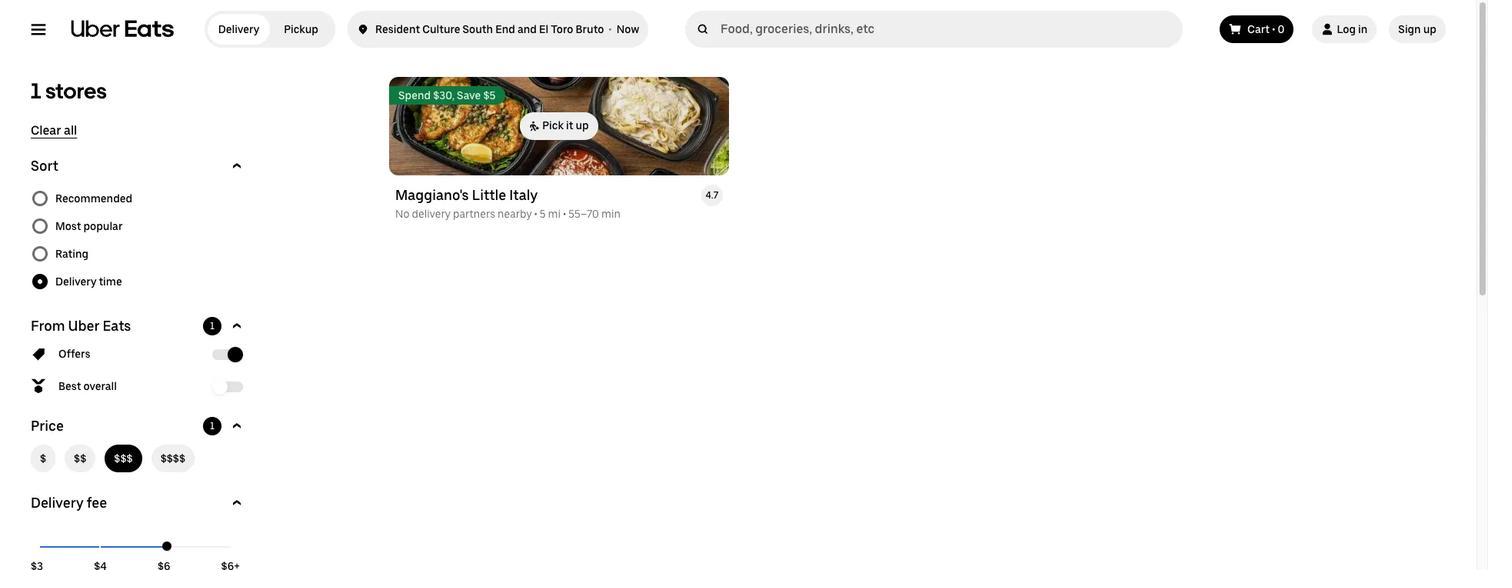 Task type: describe. For each thing, give the bounding box(es) containing it.
sort
[[31, 158, 58, 174]]

$$ button
[[65, 445, 96, 472]]

sign up link
[[1390, 15, 1446, 43]]

from uber eats
[[31, 318, 131, 334]]

Delivery radio
[[208, 14, 270, 45]]

1 vertical spatial 1
[[210, 321, 215, 332]]

0
[[1278, 23, 1285, 35]]

sign up
[[1399, 23, 1437, 35]]

fee
[[87, 495, 107, 511]]

$
[[40, 452, 46, 465]]

log
[[1338, 23, 1356, 35]]

clear
[[31, 123, 61, 138]]

delivery fee
[[31, 495, 107, 511]]

rating
[[55, 248, 89, 260]]

delivery for delivery
[[218, 23, 259, 35]]

delivery fee button
[[31, 494, 246, 512]]

Pickup radio
[[270, 14, 332, 45]]

sort button
[[31, 157, 246, 175]]

$$$ button
[[105, 445, 142, 472]]

and
[[518, 23, 537, 35]]

best overall
[[58, 380, 117, 392]]

option group containing recommended
[[31, 185, 246, 295]]

toro
[[551, 23, 573, 35]]

delivery time
[[55, 275, 122, 288]]

cart
[[1248, 23, 1270, 35]]

$$$$
[[161, 452, 185, 465]]

$$$$ button
[[151, 445, 195, 472]]

2 • from the left
[[1273, 23, 1276, 35]]

offers
[[58, 348, 91, 360]]

log in
[[1338, 23, 1368, 35]]

main navigation menu image
[[31, 22, 46, 37]]

uber
[[68, 318, 100, 334]]

$$
[[74, 452, 86, 465]]

clear all
[[31, 123, 77, 138]]

$ button
[[31, 445, 55, 472]]

in
[[1359, 23, 1368, 35]]



Task type: locate. For each thing, give the bounding box(es) containing it.
1 horizontal spatial •
[[1273, 23, 1276, 35]]

culture
[[423, 23, 460, 35]]

most
[[55, 220, 81, 232]]

uber eats home image
[[71, 20, 174, 38]]

bruto
[[576, 23, 604, 35]]

• left now
[[609, 23, 612, 35]]

overall
[[83, 380, 117, 392]]

delivery left the pickup
[[218, 23, 259, 35]]

time
[[99, 275, 122, 288]]

deliver to image
[[357, 20, 369, 38]]

price
[[31, 418, 64, 434]]

Food, groceries, drinks, etc text field
[[721, 22, 1177, 37]]

pickup
[[284, 23, 318, 35]]

delivery inside button
[[31, 495, 84, 511]]

option group
[[31, 185, 246, 295]]

now
[[617, 23, 639, 35]]

delivery for delivery time
[[55, 275, 96, 288]]

up
[[1424, 23, 1437, 35]]

popular
[[83, 220, 123, 232]]

$$$
[[114, 452, 133, 465]]

from
[[31, 318, 65, 334]]

resident
[[375, 23, 420, 35]]

all
[[64, 123, 77, 138]]

1 vertical spatial delivery
[[55, 275, 96, 288]]

delivery left 'fee'
[[31, 495, 84, 511]]

2 vertical spatial 1
[[210, 421, 215, 432]]

delivery
[[218, 23, 259, 35], [55, 275, 96, 288], [31, 495, 84, 511]]

1
[[31, 78, 41, 104], [210, 321, 215, 332], [210, 421, 215, 432]]

log in link
[[1313, 15, 1377, 43]]

2 vertical spatial delivery
[[31, 495, 84, 511]]

0 vertical spatial delivery
[[218, 23, 259, 35]]

end
[[496, 23, 515, 35]]

clear all button
[[31, 123, 77, 138]]

best
[[58, 380, 81, 392]]

resident culture south end and el toro bruto • now
[[375, 23, 639, 35]]

0 vertical spatial 1
[[31, 78, 41, 104]]

cart • 0
[[1248, 23, 1285, 35]]

delivery for delivery fee
[[31, 495, 84, 511]]

0 horizontal spatial •
[[609, 23, 612, 35]]

1 stores
[[31, 78, 107, 104]]

south
[[463, 23, 493, 35]]

• left '0'
[[1273, 23, 1276, 35]]

most popular
[[55, 220, 123, 232]]

delivery down rating
[[55, 275, 96, 288]]

1 • from the left
[[609, 23, 612, 35]]

delivery inside radio
[[218, 23, 259, 35]]

stores
[[46, 78, 107, 104]]

•
[[609, 23, 612, 35], [1273, 23, 1276, 35]]

el
[[539, 23, 549, 35]]

eats
[[103, 318, 131, 334]]

recommended
[[55, 192, 132, 205]]

sign
[[1399, 23, 1422, 35]]



Task type: vqa. For each thing, say whether or not it's contained in the screenshot.
the Most
yes



